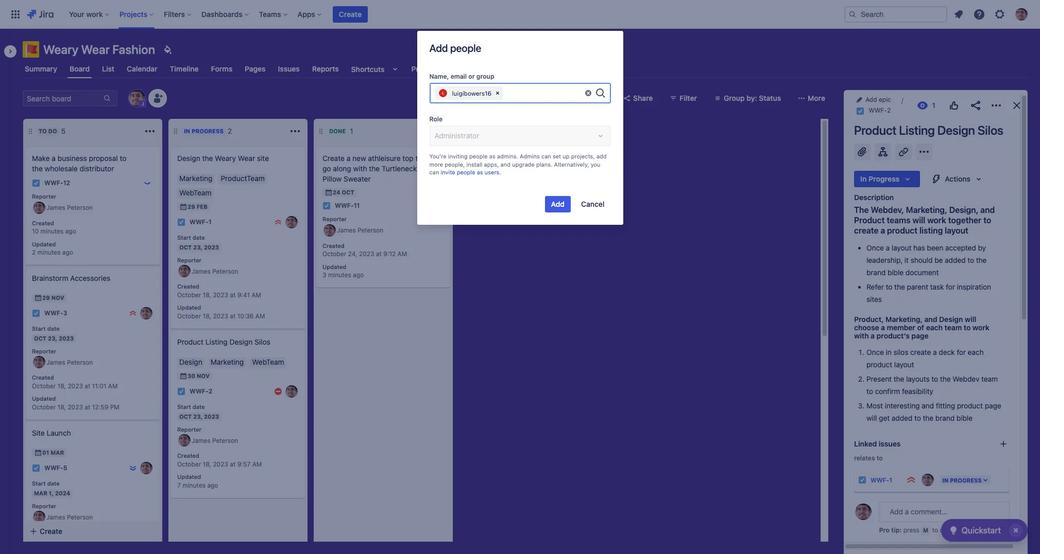 Task type: locate. For each thing, give the bounding box(es) containing it.
2023 for october 18, 2023 at 9:41 am
[[213, 292, 228, 299]]

1 vertical spatial wwf-1
[[871, 477, 892, 485]]

product listing design silos
[[854, 123, 1003, 137], [177, 338, 270, 347]]

2023 inside updated october 18, 2023 at 12:59 pm
[[68, 404, 83, 412]]

clear image
[[584, 89, 592, 97]]

ago inside updated 3 minutes ago
[[353, 272, 364, 279]]

attach image
[[856, 146, 869, 158]]

0 vertical spatial start date oct 23, 2023
[[177, 234, 219, 251]]

october inside updated october 18, 2023 at 12:59 pm
[[32, 404, 56, 412]]

create inside "primary" element
[[339, 10, 362, 18]]

date inside start date mar 1, 2024
[[47, 481, 60, 487]]

1 vertical spatial layout
[[892, 244, 912, 252]]

make a business proposal to the wholesale distributor
[[32, 154, 126, 173]]

added inside most interesting and fitting product page will get added to the brand bible
[[892, 414, 913, 423]]

ago inside updated 2 minutes ago
[[62, 249, 73, 257]]

2 task image from the top
[[177, 388, 185, 396]]

luigibowers16
[[452, 89, 492, 97]]

am inside updated october 18, 2023 at 10:36 am
[[255, 313, 265, 320]]

0 vertical spatial work
[[927, 216, 946, 225]]

at for 11:01
[[85, 383, 90, 391]]

the left the parent
[[894, 283, 905, 291]]

minutes for 2
[[37, 249, 61, 257]]

1 horizontal spatial 3
[[323, 272, 326, 279]]

updated october 18, 2023 at 10:36 am
[[177, 305, 265, 320]]

tab list containing board
[[16, 60, 1034, 78]]

minutes inside updated 2 minutes ago
[[37, 249, 61, 257]]

1 horizontal spatial mar
[[51, 450, 64, 456]]

bible down leadership,
[[888, 268, 904, 277]]

october inside created october 18, 2023 at 9:41 am
[[177, 292, 201, 299]]

1 horizontal spatial highest image
[[274, 218, 282, 227]]

5
[[61, 127, 66, 135], [63, 465, 67, 473]]

updated inside updated 3 minutes ago
[[323, 264, 346, 270]]

am inside created october 24, 2023 at 9:12 am
[[398, 251, 407, 258]]

to down the "linked issues"
[[877, 455, 883, 462]]

will left get
[[867, 414, 877, 423]]

install
[[466, 161, 482, 168]]

0 vertical spatial with
[[353, 164, 367, 173]]

2023 inside created october 18, 2023 at 9:57 am
[[213, 461, 228, 469]]

ago inside the updated 7 minutes ago
[[207, 482, 218, 490]]

am for october 18, 2023 at 11:43 am
[[109, 538, 119, 546]]

18, inside created october 18, 2023 at 11:43 am
[[58, 538, 66, 546]]

in
[[184, 128, 190, 134]]

get
[[879, 414, 890, 423]]

created inside created october 24, 2023 at 9:12 am
[[323, 243, 345, 249]]

distributor
[[80, 164, 114, 173]]

once left in
[[867, 348, 884, 357]]

1 horizontal spatial work
[[973, 323, 990, 332]]

create button
[[333, 6, 368, 22], [23, 523, 162, 541]]

james down 1,
[[46, 514, 65, 522]]

layout
[[945, 226, 968, 235], [892, 244, 912, 252], [894, 360, 914, 369]]

start date oct 23, 2023 down 29 feb
[[177, 234, 219, 251]]

0 vertical spatial 29
[[188, 204, 195, 210]]

1 vertical spatial listing
[[205, 338, 228, 347]]

tab list
[[16, 60, 1034, 78]]

october left '24,'
[[323, 251, 346, 258]]

to right m
[[932, 527, 938, 535]]

james up created 10 minutes ago
[[46, 204, 65, 212]]

2023 down 30 nov
[[204, 414, 219, 420]]

add for add people
[[429, 42, 448, 54]]

brand inside once a layout has been accepted by leadership, it should be added to the brand bible document
[[867, 268, 886, 277]]

0 horizontal spatial wwf-1
[[190, 219, 212, 226]]

24 october 2023 image
[[325, 189, 333, 197]]

am right 9:57
[[252, 461, 262, 469]]

0 horizontal spatial weary
[[43, 42, 78, 57]]

0 horizontal spatial added
[[892, 414, 913, 423]]

30 november 2023 image
[[179, 372, 188, 381]]

updated for 2 minutes ago
[[32, 241, 56, 248]]

1 vertical spatial highest image
[[129, 310, 137, 318]]

once a layout has been accepted by leadership, it should be added to the brand bible document
[[867, 244, 989, 277]]

updated for october 18, 2023 at 12:59 pm
[[32, 396, 56, 403]]

details element
[[854, 505, 1010, 529]]

weary wear fashion
[[43, 42, 155, 57]]

wwf-11
[[335, 202, 360, 210]]

1 vertical spatial with
[[854, 332, 869, 340]]

team
[[945, 323, 962, 332], [982, 375, 998, 384]]

1 vertical spatial create button
[[23, 523, 162, 541]]

date down 29 feb
[[193, 234, 205, 241]]

at for 9:12
[[376, 251, 382, 258]]

settings
[[438, 64, 465, 73]]

0 vertical spatial 1
[[350, 127, 353, 135]]

to right "together"
[[984, 216, 991, 225]]

2023 for october 18, 2023 at 11:01 am
[[68, 383, 83, 391]]

a left deck
[[933, 348, 937, 357]]

october down created october 18, 2023 at 9:41 am
[[177, 313, 201, 320]]

01
[[42, 450, 49, 456]]

summary link
[[23, 60, 59, 78]]

a inside the webdev, marketing, design, and product teams will work together to create a product listing layout
[[881, 226, 885, 235]]

0 horizontal spatial wwf-2 link
[[190, 388, 212, 396]]

page
[[912, 332, 929, 340], [985, 402, 1001, 410]]

1
[[350, 127, 353, 135], [208, 219, 212, 226], [889, 477, 892, 485]]

a inside once in silos create a deck for each product layout
[[933, 348, 937, 357]]

0 vertical spatial create
[[339, 10, 362, 18]]

add button
[[545, 196, 571, 213]]

role
[[429, 115, 443, 123]]

add left cancel
[[551, 200, 565, 209]]

1 vertical spatial as
[[477, 169, 483, 176]]

a down webdev,
[[881, 226, 885, 235]]

october inside created october 24, 2023 at 9:12 am
[[323, 251, 346, 258]]

2023 up updated october 18, 2023 at 10:36 am
[[213, 292, 228, 299]]

1 vertical spatial nov
[[197, 373, 210, 380]]

oct right 24
[[342, 189, 354, 196]]

task
[[930, 283, 944, 291]]

james peterson image
[[129, 90, 145, 107], [33, 202, 45, 214], [324, 224, 336, 237], [178, 266, 191, 278], [140, 308, 153, 320], [33, 357, 45, 369], [285, 386, 298, 398], [178, 435, 191, 447], [140, 463, 153, 475], [922, 474, 934, 487], [33, 512, 45, 524]]

interesting
[[885, 402, 920, 410]]

each inside product, marketing, and design will choose a member of each team to work with a product's page
[[926, 323, 943, 332]]

0 horizontal spatial for
[[946, 283, 955, 291]]

date up 1,
[[47, 481, 60, 487]]

mar inside start date mar 1, 2024
[[34, 490, 47, 497]]

1 vertical spatial create
[[323, 154, 345, 163]]

18, inside created october 18, 2023 at 9:57 am
[[203, 461, 211, 469]]

product right fitting
[[957, 402, 983, 410]]

am right 11:01 on the bottom of page
[[108, 383, 118, 391]]

0 horizontal spatial 3
[[63, 310, 67, 318]]

1 vertical spatial can
[[429, 169, 439, 176]]

launch
[[47, 429, 71, 438]]

3 inside updated 3 minutes ago
[[323, 272, 326, 279]]

james peterson
[[46, 204, 93, 212], [337, 227, 383, 234], [192, 268, 238, 276], [46, 359, 93, 367], [192, 437, 238, 445], [46, 514, 93, 522]]

0 vertical spatial mar
[[51, 450, 64, 456]]

0 horizontal spatial add
[[429, 42, 448, 54]]

wwf-2 for wwf-2 link to the bottom
[[190, 388, 212, 396]]

to inside make a business proposal to the wholesale distributor
[[120, 154, 126, 163]]

at for 9:41
[[230, 292, 236, 299]]

feasibility
[[902, 387, 933, 396]]

pro
[[879, 527, 890, 535]]

1 once from the top
[[867, 244, 884, 252]]

1 vertical spatial added
[[892, 414, 913, 423]]

james peterson up created october 18, 2023 at 9:57 am
[[192, 437, 238, 445]]

2 once from the top
[[867, 348, 884, 357]]

minutes inside updated 3 minutes ago
[[328, 272, 351, 279]]

start inside start date mar 1, 2024
[[32, 481, 46, 487]]

page inside most interesting and fitting product page will get added to the brand bible
[[985, 402, 1001, 410]]

october inside created october 18, 2023 at 11:01 am
[[32, 383, 56, 391]]

1 horizontal spatial each
[[968, 348, 984, 357]]

people inside you're inviting people as admins. admins can set up projects, add more people, install apps, and upgrade plans. alternatively, you can
[[469, 153, 488, 160]]

brainstorm accessories
[[32, 274, 110, 283]]

at inside created october 24, 2023 at 9:12 am
[[376, 251, 382, 258]]

close image
[[1011, 100, 1023, 112]]

more
[[429, 161, 443, 168]]

0 vertical spatial 5
[[61, 127, 66, 135]]

start
[[177, 234, 191, 241], [32, 326, 46, 332], [177, 404, 191, 411], [32, 481, 46, 487]]

0 horizontal spatial nov
[[51, 295, 64, 301]]

at
[[376, 251, 382, 258], [230, 292, 236, 299], [230, 313, 236, 320], [85, 383, 90, 391], [85, 404, 90, 412], [230, 461, 236, 469], [85, 538, 90, 546]]

2 vertical spatial product
[[957, 402, 983, 410]]

am inside created october 18, 2023 at 9:57 am
[[252, 461, 262, 469]]

create down the
[[854, 226, 879, 235]]

1 horizontal spatial will
[[913, 216, 925, 225]]

0 vertical spatial for
[[946, 283, 955, 291]]

0 horizontal spatial brand
[[867, 268, 886, 277]]

marketing, up product's
[[886, 315, 923, 324]]

0 vertical spatial nov
[[51, 295, 64, 301]]

admins
[[520, 153, 540, 160]]

and right of
[[925, 315, 937, 324]]

created for october 18, 2023 at 9:57 am
[[177, 453, 199, 460]]

team right webdev at the bottom of the page
[[982, 375, 998, 384]]

0 horizontal spatial 1
[[208, 219, 212, 226]]

0 horizontal spatial create
[[854, 226, 879, 235]]

1 horizontal spatial silos
[[978, 123, 1003, 137]]

1 vertical spatial product
[[854, 216, 885, 225]]

2 horizontal spatial will
[[965, 315, 976, 324]]

make
[[32, 154, 50, 163]]

and inside most interesting and fitting product page will get added to the brand bible
[[922, 402, 934, 410]]

at left 11:43
[[85, 538, 90, 546]]

am right 11:43
[[109, 538, 119, 546]]

1 task image from the top
[[177, 218, 185, 227]]

october for october 18, 2023 at 12:59 pm
[[32, 404, 56, 412]]

1 vertical spatial bible
[[957, 414, 973, 423]]

created down 1,
[[32, 530, 54, 537]]

october inside created october 18, 2023 at 9:57 am
[[177, 461, 201, 469]]

brand up refer
[[867, 268, 886, 277]]

done
[[329, 128, 346, 134]]

can
[[541, 153, 551, 160], [429, 169, 439, 176]]

to right proposal
[[120, 154, 126, 163]]

product, marketing, and design will choose a member of each team to work with a product's page
[[854, 315, 991, 340]]

0 horizontal spatial silos
[[255, 338, 270, 347]]

2023
[[204, 244, 219, 251], [359, 251, 374, 258], [213, 292, 228, 299], [213, 313, 228, 320], [59, 335, 74, 342], [68, 383, 83, 391], [68, 404, 83, 412], [204, 414, 219, 420], [213, 461, 228, 469], [68, 538, 83, 546]]

01 mar
[[42, 450, 64, 456]]

will up listing
[[913, 216, 925, 225]]

each
[[926, 323, 943, 332], [968, 348, 984, 357]]

to down accepted
[[968, 256, 974, 265]]

7
[[177, 482, 181, 490]]

created up 10
[[32, 220, 54, 227]]

october for october 18, 2023 at 9:41 am
[[177, 292, 201, 299]]

2 right progress
[[228, 127, 232, 135]]

with down product,
[[854, 332, 869, 340]]

ago for 7 minutes ago
[[207, 482, 218, 490]]

0 vertical spatial 23,
[[193, 244, 202, 251]]

pillow
[[323, 175, 342, 183]]

1 horizontal spatial for
[[957, 348, 966, 357]]

has
[[913, 244, 925, 252]]

pro tip: press m to comment
[[879, 527, 967, 535]]

create inside once in silos create a deck for each product layout
[[910, 348, 931, 357]]

task image for create a new athleisure top to go along with the turtleneck pillow sweater
[[323, 202, 331, 210]]

october down 1,
[[32, 538, 56, 546]]

apps,
[[484, 161, 499, 168]]

30 november 2023 image
[[179, 372, 188, 381]]

at inside created october 18, 2023 at 9:57 am
[[230, 461, 236, 469]]

october for october 18, 2023 at 9:57 am
[[177, 461, 201, 469]]

dismiss quickstart image
[[1008, 523, 1024, 539]]

at left 9:12
[[376, 251, 382, 258]]

1 vertical spatial 29
[[42, 295, 50, 301]]

a inside once a layout has been accepted by leadership, it should be added to the brand bible document
[[886, 244, 890, 252]]

1 vertical spatial product
[[867, 360, 892, 369]]

wear up list
[[81, 42, 110, 57]]

peterson up created october 18, 2023 at 11:43 am at the left bottom of the page
[[67, 514, 93, 522]]

0 horizontal spatial mar
[[34, 490, 47, 497]]

james down wwf-11 link at the top left
[[337, 227, 356, 234]]

fashion
[[112, 42, 155, 57]]

0 vertical spatial wear
[[81, 42, 110, 57]]

add people image
[[151, 92, 164, 105]]

1 vertical spatial 3
[[63, 310, 67, 318]]

0 vertical spatial create button
[[333, 6, 368, 22]]

29 nov
[[42, 295, 64, 301]]

you
[[591, 161, 600, 168]]

start date oct 23, 2023 for design
[[177, 234, 219, 251]]

with
[[353, 164, 367, 173], [854, 332, 869, 340]]

feb
[[197, 204, 208, 210]]

0 horizontal spatial will
[[867, 414, 877, 423]]

updated inside updated 2 minutes ago
[[32, 241, 56, 248]]

product up present
[[867, 360, 892, 369]]

created inside created october 18, 2023 at 9:41 am
[[177, 284, 199, 290]]

october up updated october 18, 2023 at 10:36 am
[[177, 292, 201, 299]]

pm
[[110, 404, 119, 412]]

product up 30
[[177, 338, 204, 347]]

1 vertical spatial add
[[551, 200, 565, 209]]

Name, email or group text field
[[505, 88, 577, 98]]

18, up the updated 7 minutes ago
[[203, 461, 211, 469]]

once up leadership,
[[867, 244, 884, 252]]

will inside most interesting and fitting product page will get added to the brand bible
[[867, 414, 877, 423]]

once inside once in silos create a deck for each product layout
[[867, 348, 884, 357]]

product inside once in silos create a deck for each product layout
[[867, 360, 892, 369]]

1 vertical spatial create
[[910, 348, 931, 357]]

highest image
[[274, 218, 282, 227], [129, 310, 137, 318]]

people for invite people as users.
[[457, 169, 475, 176]]

ago up updated 2 minutes ago
[[65, 228, 76, 236]]

30 nov
[[188, 373, 210, 380]]

sweater
[[344, 175, 371, 183]]

a inside make a business proposal to the wholesale distributor
[[52, 154, 56, 163]]

done image
[[421, 202, 430, 210], [421, 202, 430, 210]]

to inside the webdev, marketing, design, and product teams will work together to create a product listing layout
[[984, 216, 991, 225]]

1 horizontal spatial with
[[854, 332, 869, 340]]

1 vertical spatial will
[[965, 315, 976, 324]]

18, up launch
[[58, 404, 66, 412]]

and down the feasibility
[[922, 402, 934, 410]]

5 right do
[[61, 127, 66, 135]]

0 horizontal spatial wwf-1 link
[[190, 218, 212, 227]]

2023 up updated october 18, 2023 at 12:59 pm
[[68, 383, 83, 391]]

23, for design
[[193, 244, 202, 251]]

1 horizontal spatial page
[[985, 402, 1001, 410]]

1 horizontal spatial wwf-1 link
[[871, 477, 892, 485]]

ago for 2 minutes ago
[[62, 249, 73, 257]]

people up install
[[469, 153, 488, 160]]

2023 inside created october 18, 2023 at 9:41 am
[[213, 292, 228, 299]]

the inside most interesting and fitting product page will get added to the brand bible
[[923, 414, 934, 423]]

people,
[[445, 161, 465, 168]]

site launch
[[32, 429, 71, 438]]

minutes right 10
[[40, 228, 64, 236]]

am inside created october 18, 2023 at 11:01 am
[[108, 383, 118, 391]]

start down wwf-5 link
[[32, 481, 46, 487]]

3
[[323, 272, 326, 279], [63, 310, 67, 318]]

layout up the it
[[892, 244, 912, 252]]

wwf- down the 24 oct
[[335, 202, 354, 210]]

2 vertical spatial people
[[457, 169, 475, 176]]

bible down webdev at the bottom of the page
[[957, 414, 973, 423]]

1 vertical spatial people
[[469, 153, 488, 160]]

created inside created october 18, 2023 at 11:43 am
[[32, 530, 54, 537]]

created inside created october 18, 2023 at 11:01 am
[[32, 375, 54, 381]]

am inside created october 18, 2023 at 9:41 am
[[252, 292, 261, 299]]

0 vertical spatial silos
[[978, 123, 1003, 137]]

created for october 18, 2023 at 11:43 am
[[32, 530, 54, 537]]

minutes down 10
[[37, 249, 61, 257]]

wwf-11 link
[[335, 202, 360, 210]]

to down interesting
[[914, 414, 921, 423]]

created for october 24, 2023 at 9:12 am
[[323, 243, 345, 249]]

2023 inside created october 24, 2023 at 9:12 am
[[359, 251, 374, 258]]

1 vertical spatial work
[[973, 323, 990, 332]]

team inside product, marketing, and design will choose a member of each team to work with a product's page
[[945, 323, 962, 332]]

18, inside created october 18, 2023 at 11:01 am
[[58, 383, 66, 391]]

1 horizontal spatial can
[[541, 153, 551, 160]]

brand
[[867, 268, 886, 277], [936, 414, 955, 423]]

task image
[[32, 179, 40, 188], [323, 202, 331, 210], [32, 310, 40, 318], [32, 465, 40, 473]]

minutes inside created 10 minutes ago
[[40, 228, 64, 236]]

at inside updated october 18, 2023 at 10:36 am
[[230, 313, 236, 320]]

people
[[450, 42, 481, 54], [469, 153, 488, 160], [457, 169, 475, 176]]

1 horizontal spatial as
[[489, 153, 495, 160]]

29 february 2024 image
[[179, 203, 188, 211], [179, 203, 188, 211]]

0 vertical spatial as
[[489, 153, 495, 160]]

at for 10:36
[[230, 313, 236, 320]]

for inside refer to the parent task for inspiration sites
[[946, 283, 955, 291]]

0 horizontal spatial page
[[912, 332, 929, 340]]

marketing, up listing
[[906, 205, 947, 215]]

created october 18, 2023 at 11:43 am
[[32, 530, 119, 546]]

wwf-3 link
[[44, 309, 67, 318]]

0 vertical spatial page
[[912, 332, 929, 340]]

5 down '01 mar'
[[63, 465, 67, 473]]

0 horizontal spatial each
[[926, 323, 943, 332]]

to down inspiration at the bottom of the page
[[964, 323, 971, 332]]

am for october 18, 2023 at 10:36 am
[[255, 313, 265, 320]]

18, for october 18, 2023 at 11:01 am
[[58, 383, 66, 391]]

october for october 18, 2023 at 11:01 am
[[32, 383, 56, 391]]

nov up wwf-3
[[51, 295, 64, 301]]

at inside created october 18, 2023 at 11:43 am
[[85, 538, 90, 546]]

created for 10 minutes ago
[[32, 220, 54, 227]]

wwf-1 right issue type: task 'image'
[[871, 477, 892, 485]]

wwf-2 link down 30 nov
[[190, 388, 212, 396]]

0 horizontal spatial highest image
[[129, 310, 137, 318]]

at inside updated october 18, 2023 at 12:59 pm
[[85, 404, 90, 412]]

press
[[903, 527, 919, 535]]

updated down created october 24, 2023 at 9:12 am
[[323, 264, 346, 270]]

1 vertical spatial for
[[957, 348, 966, 357]]

0 vertical spatial can
[[541, 153, 551, 160]]

created up updated october 18, 2023 at 12:59 pm
[[32, 375, 54, 381]]

updated inside updated october 18, 2023 at 10:36 am
[[177, 305, 201, 311]]

product inside the webdev, marketing, design, and product teams will work together to create a product listing layout
[[887, 226, 918, 235]]

created inside created 10 minutes ago
[[32, 220, 54, 227]]

at left 9:57
[[230, 461, 236, 469]]

task image down 24 october 2023 image at the top
[[323, 202, 331, 210]]

add
[[597, 153, 607, 160]]

jira image
[[27, 8, 53, 20], [27, 8, 53, 20]]

2023 inside created october 18, 2023 at 11:01 am
[[68, 383, 83, 391]]

details
[[861, 512, 885, 521]]

create
[[854, 226, 879, 235], [910, 348, 931, 357]]

set
[[553, 153, 561, 160]]

Search board text field
[[24, 91, 102, 106]]

2
[[887, 107, 891, 115], [228, 127, 232, 135], [32, 249, 36, 257], [208, 388, 212, 396]]

at for 12:59
[[85, 404, 90, 412]]

01 march 2024 image
[[34, 449, 42, 458], [34, 449, 42, 458]]

october inside updated october 18, 2023 at 10:36 am
[[177, 313, 201, 320]]

present the layouts to the webdev team to confirm feasibility
[[867, 375, 1000, 396]]

m
[[923, 528, 928, 534]]

2023 inside updated october 18, 2023 at 10:36 am
[[213, 313, 228, 320]]

minutes inside the updated 7 minutes ago
[[182, 482, 206, 490]]

18, for october 18, 2023 at 12:59 pm
[[58, 404, 66, 412]]

1 horizontal spatial add
[[551, 200, 565, 209]]

1 horizontal spatial added
[[945, 256, 966, 265]]

0 vertical spatial brand
[[867, 268, 886, 277]]

updated for 3 minutes ago
[[323, 264, 346, 270]]

brand inside most interesting and fitting product page will get added to the brand bible
[[936, 414, 955, 423]]

reports link
[[310, 60, 341, 78]]

highest image for wwf-1
[[274, 218, 282, 227]]

am
[[398, 251, 407, 258], [252, 292, 261, 299], [255, 313, 265, 320], [108, 383, 118, 391], [252, 461, 262, 469], [109, 538, 119, 546]]

updated inside the updated 7 minutes ago
[[177, 474, 201, 481]]

am for october 18, 2023 at 11:01 am
[[108, 383, 118, 391]]

minutes
[[40, 228, 64, 236], [37, 249, 61, 257], [328, 272, 351, 279], [182, 482, 206, 490]]

and
[[501, 161, 511, 168], [981, 205, 995, 215], [925, 315, 937, 324], [922, 402, 934, 410]]

23, down 30 nov
[[193, 414, 202, 420]]

2 vertical spatial will
[[867, 414, 877, 423]]

product's
[[877, 332, 910, 340]]

29 november 2023 image
[[34, 294, 42, 302]]

work down inspiration at the bottom of the page
[[973, 323, 990, 332]]

design inside product, marketing, and design will choose a member of each team to work with a product's page
[[939, 315, 963, 324]]

inspiration
[[957, 283, 991, 291]]

1,
[[49, 490, 54, 497]]

am right the '10:36'
[[255, 313, 265, 320]]

turtleneck
[[382, 164, 417, 173]]

0 vertical spatial task image
[[177, 218, 185, 227]]

2023 down wwf-3 link
[[59, 335, 74, 342]]

clear image
[[494, 89, 502, 97]]

29 for 29 nov
[[42, 295, 50, 301]]

by
[[978, 244, 986, 252]]

1 horizontal spatial wear
[[238, 154, 255, 163]]

layout down "together"
[[945, 226, 968, 235]]

0 vertical spatial marketing,
[[906, 205, 947, 215]]

for right the task
[[946, 283, 955, 291]]

october up updated october 18, 2023 at 12:59 pm
[[32, 383, 56, 391]]

0 vertical spatial each
[[926, 323, 943, 332]]

each up webdev at the bottom of the page
[[968, 348, 984, 357]]

each inside once in silos create a deck for each product layout
[[968, 348, 984, 357]]

task image down 29 november 2023 icon
[[32, 310, 40, 318]]

18, inside updated october 18, 2023 at 12:59 pm
[[58, 404, 66, 412]]

brand down fitting
[[936, 414, 955, 423]]

product up add a child issue image
[[854, 123, 897, 137]]

ago for 10 minutes ago
[[65, 228, 76, 236]]

updated inside updated october 18, 2023 at 12:59 pm
[[32, 396, 56, 403]]

linked issues
[[854, 440, 901, 448]]

29 for 29 feb
[[188, 204, 195, 210]]

0 vertical spatial layout
[[945, 226, 968, 235]]

check image
[[947, 525, 960, 537]]

0 vertical spatial team
[[945, 323, 962, 332]]

2 vertical spatial layout
[[894, 360, 914, 369]]

wwf-1 down feb
[[190, 219, 212, 226]]

task image left wwf-12 link
[[32, 179, 40, 188]]

29 left feb
[[188, 204, 195, 210]]

created inside created october 18, 2023 at 9:57 am
[[177, 453, 199, 460]]

reports
[[312, 64, 339, 73]]

product,
[[854, 315, 884, 324]]

task image
[[177, 218, 185, 227], [177, 388, 185, 396]]

wwf-1 link right issue type: task 'image'
[[871, 477, 892, 485]]

wwf-1 link
[[190, 218, 212, 227], [871, 477, 892, 485]]

of
[[917, 323, 924, 332]]

1 horizontal spatial wwf-2
[[869, 107, 891, 115]]

updated up the site
[[32, 396, 56, 403]]

18, inside created october 18, 2023 at 9:41 am
[[203, 292, 211, 299]]

2023 inside created october 18, 2023 at 11:43 am
[[68, 538, 83, 546]]

nov for 29 nov
[[51, 295, 64, 301]]

wwf-5
[[44, 465, 67, 473]]

0 horizontal spatial team
[[945, 323, 962, 332]]

task image for brainstorm accessories
[[32, 310, 40, 318]]

october inside created october 18, 2023 at 11:43 am
[[32, 538, 56, 546]]

start date oct 23, 2023 down wwf-3 link
[[32, 326, 74, 342]]

18, inside updated october 18, 2023 at 10:36 am
[[203, 313, 211, 320]]

0 horizontal spatial with
[[353, 164, 367, 173]]

highest image for wwf-3
[[129, 310, 137, 318]]

pages
[[245, 64, 266, 73]]



Task type: describe. For each thing, give the bounding box(es) containing it.
comment
[[940, 527, 967, 535]]

reporter down wwf-12 link
[[32, 193, 56, 200]]

deck
[[939, 348, 955, 357]]

minutes for 3
[[328, 272, 351, 279]]

peterson up created october 18, 2023 at 11:01 am
[[67, 359, 93, 367]]

be
[[935, 256, 943, 265]]

once for once in silos create a deck for each product layout
[[867, 348, 884, 357]]

24 oct
[[333, 189, 354, 196]]

wwf- down 29 nov
[[44, 310, 63, 318]]

progress
[[192, 128, 224, 134]]

medium high image
[[274, 388, 282, 396]]

james peterson image
[[285, 216, 298, 229]]

list link
[[100, 60, 117, 78]]

once for once a layout has been accepted by leadership, it should be added to the brand bible document
[[867, 244, 884, 252]]

will inside product, marketing, and design will choose a member of each team to work with a product's page
[[965, 315, 976, 324]]

2 vertical spatial product
[[177, 338, 204, 347]]

2 down 30 nov
[[208, 388, 212, 396]]

reporter down 1,
[[32, 503, 56, 510]]

18, for october 18, 2023 at 9:57 am
[[203, 461, 211, 469]]

as inside you're inviting people as admins. admins can set up projects, add more people, install apps, and upgrade plans. alternatively, you can
[[489, 153, 495, 160]]

timeline
[[170, 64, 199, 73]]

the inside create a new athleisure top to go along with the turtleneck pillow sweater
[[369, 164, 380, 173]]

name,
[[429, 73, 449, 80]]

0 horizontal spatial can
[[429, 169, 439, 176]]

a right choose
[[881, 323, 885, 332]]

search image
[[849, 10, 857, 18]]

parent
[[907, 283, 928, 291]]

created october 18, 2023 at 11:01 am
[[32, 375, 118, 391]]

james peterson down '12'
[[46, 204, 93, 212]]

new
[[352, 154, 366, 163]]

24 october 2023 image
[[325, 189, 333, 197]]

calendar
[[127, 64, 157, 73]]

for inside once in silos create a deck for each product layout
[[957, 348, 966, 357]]

lowest image
[[129, 465, 137, 473]]

refer
[[867, 283, 884, 291]]

oct down 30 november 2023 image
[[179, 414, 192, 420]]

2023 for october 18, 2023 at 12:59 pm
[[68, 404, 83, 412]]

updated for 7 minutes ago
[[177, 474, 201, 481]]

3 for wwf-3
[[63, 310, 67, 318]]

am for october 24, 2023 at 9:12 am
[[398, 251, 407, 258]]

created for october 18, 2023 at 9:41 am
[[177, 284, 199, 290]]

in
[[886, 348, 892, 357]]

james peterson up created october 18, 2023 at 9:41 am
[[192, 268, 238, 276]]

work inside product, marketing, and design will choose a member of each team to work with a product's page
[[973, 323, 990, 332]]

reporter down wwf-11 link at the top left
[[323, 216, 347, 223]]

0 vertical spatial product listing design silos
[[854, 123, 1003, 137]]

james up created october 18, 2023 at 11:01 am
[[46, 359, 65, 367]]

added inside once a layout has been accepted by leadership, it should be added to the brand bible document
[[945, 256, 966, 265]]

product inside the webdev, marketing, design, and product teams will work together to create a product listing layout
[[854, 216, 885, 225]]

create column image
[[463, 123, 476, 135]]

0 vertical spatial weary
[[43, 42, 78, 57]]

2023 for october 18, 2023 at 9:57 am
[[213, 461, 228, 469]]

and inside the webdev, marketing, design, and product teams will work together to create a product listing layout
[[981, 205, 995, 215]]

layout inside the webdev, marketing, design, and product teams will work together to create a product listing layout
[[945, 226, 968, 235]]

bible inside most interesting and fitting product page will get added to the brand bible
[[957, 414, 973, 423]]

date down 30 nov
[[193, 404, 205, 411]]

issues
[[278, 64, 300, 73]]

a inside create a new athleisure top to go along with the turtleneck pillow sweater
[[347, 154, 350, 163]]

document
[[906, 268, 939, 277]]

wwf- down wholesale
[[44, 180, 63, 187]]

once in silos create a deck for each product layout
[[867, 348, 986, 369]]

the inside make a business proposal to the wholesale distributor
[[32, 164, 43, 173]]

11:43
[[92, 538, 107, 546]]

11
[[354, 202, 360, 210]]

to inside create a new athleisure top to go along with the turtleneck pillow sweater
[[416, 154, 422, 163]]

marketing, inside product, marketing, and design will choose a member of each team to work with a product's page
[[886, 315, 923, 324]]

1 vertical spatial silos
[[255, 338, 270, 347]]

minutes for 7
[[182, 482, 206, 490]]

the
[[854, 205, 869, 215]]

peterson up created october 24, 2023 at 9:12 am
[[358, 227, 383, 234]]

1 vertical spatial weary
[[215, 154, 236, 163]]

reporter up created october 18, 2023 at 9:41 am
[[177, 257, 201, 264]]

1 vertical spatial 23,
[[48, 335, 57, 342]]

2023 for october 24, 2023 at 9:12 am
[[359, 251, 374, 258]]

calendar link
[[125, 60, 160, 78]]

0 vertical spatial listing
[[899, 123, 935, 137]]

inviting
[[448, 153, 468, 160]]

created for october 18, 2023 at 11:01 am
[[32, 375, 54, 381]]

created october 24, 2023 at 9:12 am
[[323, 243, 407, 258]]

9:41
[[237, 292, 250, 299]]

team inside present the layouts to the webdev team to confirm feasibility
[[982, 375, 998, 384]]

webdev,
[[871, 205, 904, 215]]

october for october 18, 2023 at 10:36 am
[[177, 313, 201, 320]]

wwf- up add a child issue image
[[869, 107, 887, 115]]

with inside create a new athleisure top to go along with the turtleneck pillow sweater
[[353, 164, 367, 173]]

task image for product
[[177, 388, 185, 396]]

the down progress
[[202, 154, 213, 163]]

webdev
[[953, 375, 980, 384]]

site
[[257, 154, 269, 163]]

email
[[451, 73, 467, 80]]

issue type: task image
[[858, 476, 867, 485]]

9:12
[[383, 251, 396, 258]]

people for add people
[[450, 42, 481, 54]]

start down wwf-3 link
[[32, 326, 46, 332]]

0 vertical spatial wwf-2 link
[[869, 106, 891, 116]]

the inside once a layout has been accepted by leadership, it should be added to the brand bible document
[[976, 256, 987, 265]]

0 vertical spatial wwf-1
[[190, 219, 212, 226]]

with inside product, marketing, and design will choose a member of each team to work with a product's page
[[854, 332, 869, 340]]

wwf- down 30 nov
[[190, 388, 208, 396]]

reporter up created october 18, 2023 at 9:57 am
[[177, 426, 201, 433]]

name, email or group
[[429, 73, 494, 80]]

2023 for october 18, 2023 at 10:36 am
[[213, 313, 228, 320]]

cancel
[[581, 200, 605, 209]]

teams
[[887, 216, 911, 225]]

wwf-12 link
[[44, 179, 70, 188]]

30
[[188, 373, 195, 380]]

0 horizontal spatial as
[[477, 169, 483, 176]]

start down 30 november 2023 image
[[177, 404, 191, 411]]

product inside most interesting and fitting product page will get added to the brand bible
[[957, 402, 983, 410]]

create inside the webdev, marketing, design, and product teams will work together to create a product listing layout
[[854, 226, 879, 235]]

layout inside once a layout has been accepted by leadership, it should be added to the brand bible document
[[892, 244, 912, 252]]

should
[[911, 256, 933, 265]]

0 horizontal spatial wear
[[81, 42, 110, 57]]

james peterson up created october 18, 2023 at 11:01 am
[[46, 359, 93, 367]]

james peterson up created october 24, 2023 at 9:12 am
[[337, 227, 383, 234]]

invite
[[441, 169, 455, 176]]

timeline link
[[168, 60, 201, 78]]

reporter down wwf-3 link
[[32, 348, 56, 355]]

primary element
[[6, 0, 844, 29]]

oct down 29 feb
[[179, 244, 192, 251]]

2 horizontal spatial 1
[[889, 477, 892, 485]]

and inside product, marketing, and design will choose a member of each team to work with a product's page
[[925, 315, 937, 324]]

18, for october 18, 2023 at 9:41 am
[[203, 292, 211, 299]]

business
[[58, 154, 87, 163]]

leadership,
[[867, 256, 903, 265]]

Search field
[[844, 6, 947, 22]]

to inside most interesting and fitting product page will get added to the brand bible
[[914, 414, 921, 423]]

james up created october 18, 2023 at 9:41 am
[[192, 268, 211, 276]]

29 november 2023 image
[[34, 294, 42, 302]]

to up most
[[867, 387, 873, 396]]

wwf-3
[[44, 310, 67, 318]]

11:01
[[92, 383, 106, 391]]

at for 11:43
[[85, 538, 90, 546]]

low image
[[143, 179, 151, 188]]

summary
[[25, 64, 57, 73]]

bible inside once a layout has been accepted by leadership, it should be added to the brand bible document
[[888, 268, 904, 277]]

along
[[333, 164, 351, 173]]

ago for 3 minutes ago
[[353, 272, 364, 279]]

3 for updated 3 minutes ago
[[323, 272, 326, 279]]

users.
[[485, 169, 501, 176]]

1 vertical spatial wwf-2 link
[[190, 388, 212, 396]]

task image for site launch
[[32, 465, 40, 473]]

2 up add a child issue image
[[887, 107, 891, 115]]

2024
[[55, 490, 70, 497]]

and inside you're inviting people as admins. admins can set up projects, add more people, install apps, and upgrade plans. alternatively, you can
[[501, 161, 511, 168]]

project settings
[[411, 64, 465, 73]]

nov for 30 nov
[[197, 373, 210, 380]]

will inside the webdev, marketing, design, and product teams will work together to create a product listing layout
[[913, 216, 925, 225]]

peterson up created october 18, 2023 at 9:57 am
[[212, 437, 238, 445]]

layouts
[[906, 375, 930, 384]]

add people dialog
[[417, 31, 623, 225]]

wwf-1 link for task image related to design
[[190, 218, 212, 227]]

29 feb
[[188, 204, 208, 210]]

the left webdev at the bottom of the page
[[940, 375, 951, 384]]

cancel button
[[575, 196, 611, 213]]

admins.
[[497, 153, 518, 160]]

james peterson up created october 18, 2023 at 11:43 am at the left bottom of the page
[[46, 514, 93, 522]]

1 vertical spatial 5
[[63, 465, 67, 473]]

create button inside "primary" element
[[333, 6, 368, 22]]

layout inside once in silos create a deck for each product layout
[[894, 360, 914, 369]]

to inside once a layout has been accepted by leadership, it should be added to the brand bible document
[[968, 256, 974, 265]]

to right layouts
[[932, 375, 938, 384]]

page inside product, marketing, and design will choose a member of each team to work with a product's page
[[912, 332, 929, 340]]

2 inside updated 2 minutes ago
[[32, 249, 36, 257]]

wwf-2 for wwf-2 link to the top
[[869, 107, 891, 115]]

the inside refer to the parent task for inspiration sites
[[894, 283, 905, 291]]

0 horizontal spatial create button
[[23, 523, 162, 541]]

1 vertical spatial wear
[[238, 154, 255, 163]]

1 vertical spatial start date oct 23, 2023
[[32, 326, 74, 342]]

october for october 24, 2023 at 9:12 am
[[323, 251, 346, 258]]

create inside create a new athleisure top to go along with the turtleneck pillow sweater
[[323, 154, 345, 163]]

18, for october 18, 2023 at 11:43 am
[[58, 538, 66, 546]]

24,
[[348, 251, 357, 258]]

site
[[32, 429, 45, 438]]

at for 9:57
[[230, 461, 236, 469]]

group
[[476, 73, 494, 80]]

issues
[[879, 440, 901, 448]]

up
[[563, 153, 570, 160]]

start down 29 feb
[[177, 234, 191, 241]]

2023 down feb
[[204, 244, 219, 251]]

1 vertical spatial 1
[[208, 219, 212, 226]]

am for october 18, 2023 at 9:57 am
[[252, 461, 262, 469]]

updated 2 minutes ago
[[32, 241, 73, 257]]

work inside the webdev, marketing, design, and product teams will work together to create a product listing layout
[[927, 216, 946, 225]]

am for october 18, 2023 at 9:41 am
[[252, 292, 261, 299]]

link an issue image
[[999, 440, 1008, 448]]

oct down wwf-3 link
[[34, 335, 46, 342]]

wwf- right issue type: task 'image'
[[871, 477, 889, 485]]

list
[[102, 64, 114, 73]]

wwf- down '01 mar'
[[44, 465, 63, 473]]

created october 18, 2023 at 9:41 am
[[177, 284, 261, 299]]

18, for october 18, 2023 at 10:36 am
[[203, 313, 211, 320]]

you're inviting people as admins. admins can set up projects, add more people, install apps, and upgrade plans. alternatively, you can
[[429, 153, 607, 176]]

0 vertical spatial product
[[854, 123, 897, 137]]

done 1
[[329, 127, 353, 135]]

profile image of james peterson image
[[855, 504, 872, 521]]

updated for october 18, 2023 at 10:36 am
[[177, 305, 201, 311]]

the up confirm
[[894, 375, 904, 384]]

peterson down '12'
[[67, 204, 93, 212]]

choose
[[854, 323, 879, 332]]

add for add
[[551, 200, 565, 209]]

james up created october 18, 2023 at 9:57 am
[[192, 437, 211, 445]]

assignee
[[861, 538, 888, 545]]

2023 for october 18, 2023 at 11:43 am
[[68, 538, 83, 546]]

date down wwf-3 link
[[47, 326, 60, 332]]

in progress 2
[[184, 127, 232, 135]]

plans.
[[536, 161, 552, 168]]

sites
[[867, 295, 882, 304]]

to inside product, marketing, and design will choose a member of each team to work with a product's page
[[964, 323, 971, 332]]

10
[[32, 228, 39, 236]]

top
[[403, 154, 414, 163]]

upgrade
[[512, 161, 535, 168]]

accepted
[[945, 244, 976, 252]]

add a child issue image
[[877, 146, 889, 158]]

task image for design
[[177, 218, 185, 227]]

board
[[70, 64, 90, 73]]

together
[[948, 216, 982, 225]]

a down product,
[[871, 332, 875, 340]]

october for october 18, 2023 at 11:43 am
[[32, 538, 56, 546]]

confirm
[[875, 387, 900, 396]]

start date oct 23, 2023 for product
[[177, 404, 219, 420]]

to inside refer to the parent task for inspiration sites
[[886, 283, 893, 291]]

minutes for 10
[[40, 228, 64, 236]]

24
[[333, 189, 340, 196]]

0 horizontal spatial product listing design silos
[[177, 338, 270, 347]]

Add a comment… field
[[879, 502, 1010, 523]]

2 vertical spatial create
[[40, 528, 62, 536]]

23, for product
[[193, 414, 202, 420]]

peterson up created october 18, 2023 at 9:41 am
[[212, 268, 238, 276]]

updated 3 minutes ago
[[323, 264, 364, 279]]

create banner
[[0, 0, 1040, 29]]

design,
[[949, 205, 979, 215]]

or
[[469, 73, 475, 80]]

wwf-1 link for issue type: task 'image'
[[871, 477, 892, 485]]

the webdev, marketing, design, and product teams will work together to create a product listing layout
[[854, 205, 997, 235]]

priority: highest image
[[906, 475, 917, 486]]

marketing, inside the webdev, marketing, design, and product teams will work together to create a product listing layout
[[906, 205, 947, 215]]

wwf- down 29 feb
[[190, 219, 208, 226]]

alternatively,
[[554, 161, 589, 168]]

start date mar 1, 2024
[[32, 481, 70, 497]]

accessories
[[70, 274, 110, 283]]



Task type: vqa. For each thing, say whether or not it's contained in the screenshot.
Premium image
no



